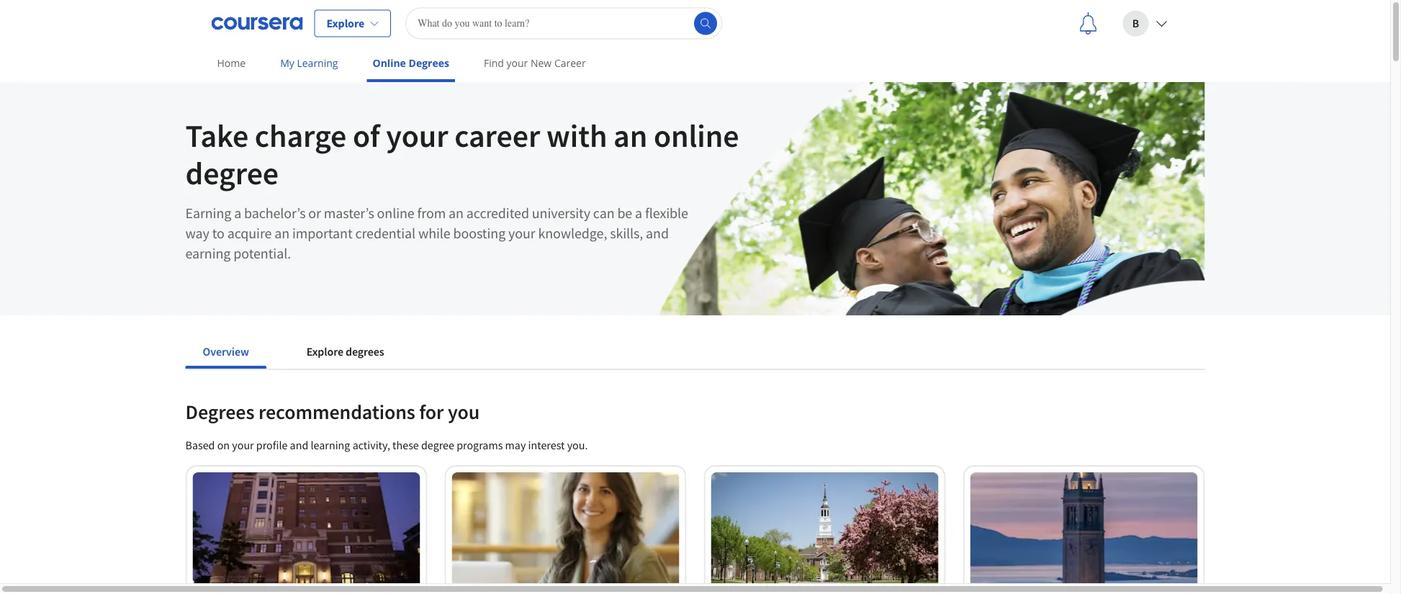 Task type: vqa. For each thing, say whether or not it's contained in the screenshot.
Degrees to the bottom
yes



Task type: describe. For each thing, give the bounding box(es) containing it.
0 vertical spatial degrees
[[409, 56, 449, 70]]

degree for take charge of your career with an online degree
[[186, 153, 279, 193]]

acquire
[[227, 224, 272, 242]]

1 horizontal spatial an
[[449, 204, 464, 222]]

1 vertical spatial and
[[290, 438, 309, 452]]

explore for explore degrees
[[307, 344, 344, 359]]

tab list containing overview
[[186, 334, 425, 369]]

my
[[280, 56, 295, 70]]

explore degrees
[[307, 344, 384, 359]]

0 horizontal spatial an
[[275, 224, 290, 242]]

you.
[[567, 438, 588, 452]]

earning
[[186, 245, 231, 263]]

overview
[[203, 344, 249, 359]]

find your new career
[[484, 56, 586, 70]]

earning
[[186, 204, 231, 222]]

new
[[531, 56, 552, 70]]

on
[[217, 438, 230, 452]]

explore degrees button
[[289, 334, 402, 369]]

explore button
[[314, 10, 391, 37]]

your right on
[[232, 438, 254, 452]]

degrees
[[346, 344, 384, 359]]

home link
[[211, 47, 252, 79]]

online inside take charge of your career with an online degree
[[654, 115, 740, 155]]

learning
[[311, 438, 350, 452]]

profile
[[256, 438, 288, 452]]

degrees recommendations for you
[[186, 399, 480, 425]]

1 vertical spatial degrees
[[186, 399, 255, 425]]

can
[[593, 204, 615, 222]]

online degrees
[[373, 56, 449, 70]]

online degrees link
[[367, 47, 455, 82]]

credential
[[355, 224, 416, 242]]

potential.
[[234, 245, 291, 263]]

for
[[420, 399, 444, 425]]

degree for based on your profile and learning activity, these degree programs may interest you.
[[421, 438, 455, 452]]

career
[[555, 56, 586, 70]]

skills,
[[610, 224, 643, 242]]

earning a bachelor's or master's online from an accredited university can be a flexible way to acquire an important credential while boosting your knowledge, skills, and earning potential.
[[186, 204, 689, 263]]



Task type: locate. For each thing, give the bounding box(es) containing it.
a right be
[[635, 204, 643, 222]]

a up the acquire
[[234, 204, 241, 222]]

1 horizontal spatial and
[[646, 224, 669, 242]]

or
[[309, 204, 321, 222]]

and right "profile"
[[290, 438, 309, 452]]

your right 'find'
[[507, 56, 528, 70]]

1 vertical spatial explore
[[307, 344, 344, 359]]

recommendations
[[259, 399, 416, 425]]

1 vertical spatial an
[[449, 204, 464, 222]]

based
[[186, 438, 215, 452]]

degree up earning
[[186, 153, 279, 193]]

1 horizontal spatial degrees
[[409, 56, 449, 70]]

take charge of your career with an online degree
[[186, 115, 740, 193]]

degree right these
[[421, 438, 455, 452]]

2 a from the left
[[635, 204, 643, 222]]

your inside take charge of your career with an online degree
[[386, 115, 448, 155]]

with
[[547, 115, 608, 155]]

0 vertical spatial and
[[646, 224, 669, 242]]

2 horizontal spatial an
[[614, 115, 648, 155]]

explore for explore
[[327, 16, 365, 31]]

coursera image
[[211, 12, 303, 35]]

degrees
[[409, 56, 449, 70], [186, 399, 255, 425]]

0 vertical spatial online
[[654, 115, 740, 155]]

online inside earning a bachelor's or master's online from an accredited university can be a flexible way to acquire an important credential while boosting your knowledge, skills, and earning potential.
[[377, 204, 415, 222]]

1 horizontal spatial degree
[[421, 438, 455, 452]]

career
[[455, 115, 540, 155]]

degree inside take charge of your career with an online degree
[[186, 153, 279, 193]]

be
[[618, 204, 633, 222]]

based on your profile and learning activity, these degree programs may interest you.
[[186, 438, 588, 452]]

1 horizontal spatial a
[[635, 204, 643, 222]]

and inside earning a bachelor's or master's online from an accredited university can be a flexible way to acquire an important credential while boosting your knowledge, skills, and earning potential.
[[646, 224, 669, 242]]

your
[[507, 56, 528, 70], [386, 115, 448, 155], [509, 224, 536, 242], [232, 438, 254, 452]]

0 horizontal spatial degree
[[186, 153, 279, 193]]

1 a from the left
[[234, 204, 241, 222]]

your right the of in the left top of the page
[[386, 115, 448, 155]]

explore left degrees
[[307, 344, 344, 359]]

your inside find your new career link
[[507, 56, 528, 70]]

2 vertical spatial an
[[275, 224, 290, 242]]

accredited
[[467, 204, 529, 222]]

explore up learning
[[327, 16, 365, 31]]

1 horizontal spatial online
[[654, 115, 740, 155]]

None search field
[[406, 8, 723, 39]]

knowledge,
[[538, 224, 607, 242]]

university
[[532, 204, 591, 222]]

while
[[419, 224, 451, 242]]

0 horizontal spatial a
[[234, 204, 241, 222]]

may
[[505, 438, 526, 452]]

a
[[234, 204, 241, 222], [635, 204, 643, 222]]

1 vertical spatial online
[[377, 204, 415, 222]]

0 horizontal spatial and
[[290, 438, 309, 452]]

boosting
[[454, 224, 506, 242]]

tab list
[[186, 334, 425, 369]]

of
[[353, 115, 380, 155]]

and down "flexible"
[[646, 224, 669, 242]]

b
[[1133, 16, 1140, 31]]

explore inside popup button
[[327, 16, 365, 31]]

an right "with"
[[614, 115, 648, 155]]

learning
[[297, 56, 338, 70]]

take
[[186, 115, 249, 155]]

online
[[654, 115, 740, 155], [377, 204, 415, 222]]

explore
[[327, 16, 365, 31], [307, 344, 344, 359]]

flexible
[[645, 204, 689, 222]]

online
[[373, 56, 406, 70]]

What do you want to learn? text field
[[406, 8, 723, 39]]

degrees right online
[[409, 56, 449, 70]]

these
[[393, 438, 419, 452]]

my learning link
[[275, 47, 344, 79]]

0 vertical spatial an
[[614, 115, 648, 155]]

master's
[[324, 204, 374, 222]]

interest
[[528, 438, 565, 452]]

and
[[646, 224, 669, 242], [290, 438, 309, 452]]

an down bachelor's
[[275, 224, 290, 242]]

from
[[418, 204, 446, 222]]

important
[[292, 224, 353, 242]]

0 vertical spatial explore
[[327, 16, 365, 31]]

way
[[186, 224, 209, 242]]

0 horizontal spatial online
[[377, 204, 415, 222]]

0 horizontal spatial degrees
[[186, 399, 255, 425]]

programs
[[457, 438, 503, 452]]

degrees up on
[[186, 399, 255, 425]]

explore inside 'button'
[[307, 344, 344, 359]]

charge
[[255, 115, 347, 155]]

find your new career link
[[478, 47, 592, 79]]

activity,
[[353, 438, 390, 452]]

to
[[212, 224, 225, 242]]

find
[[484, 56, 504, 70]]

an inside take charge of your career with an online degree
[[614, 115, 648, 155]]

an
[[614, 115, 648, 155], [449, 204, 464, 222], [275, 224, 290, 242]]

1 vertical spatial degree
[[421, 438, 455, 452]]

0 vertical spatial degree
[[186, 153, 279, 193]]

b button
[[1112, 0, 1180, 46]]

your down the accredited
[[509, 224, 536, 242]]

home
[[217, 56, 246, 70]]

degree
[[186, 153, 279, 193], [421, 438, 455, 452]]

an right from
[[449, 204, 464, 222]]

my learning
[[280, 56, 338, 70]]

your inside earning a bachelor's or master's online from an accredited university can be a flexible way to acquire an important credential while boosting your knowledge, skills, and earning potential.
[[509, 224, 536, 242]]

overview button
[[186, 334, 266, 369]]

you
[[448, 399, 480, 425]]

bachelor's
[[244, 204, 306, 222]]



